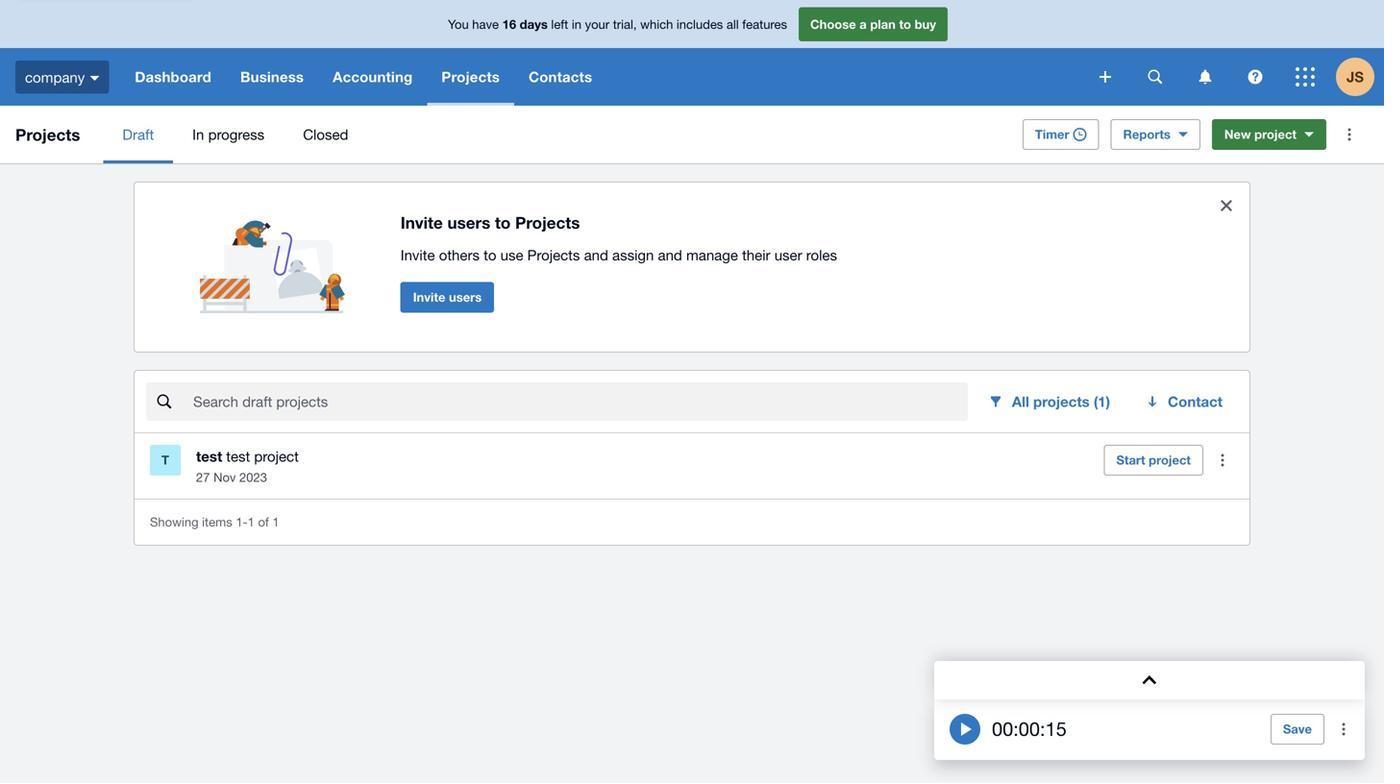 Task type: vqa. For each thing, say whether or not it's contained in the screenshot.
to
yes



Task type: locate. For each thing, give the bounding box(es) containing it.
svg image
[[1296, 67, 1315, 87], [1199, 70, 1212, 84], [90, 76, 99, 81]]

27
[[196, 470, 210, 485]]

invite users to projects image
[[200, 198, 355, 313]]

users
[[448, 213, 491, 232], [449, 290, 482, 305]]

1 horizontal spatial more options image
[[1331, 115, 1369, 154]]

to inside banner
[[899, 17, 911, 31]]

Search draft projects search field
[[191, 384, 968, 420]]

1-
[[236, 515, 248, 530]]

to left buy
[[899, 17, 911, 31]]

accounting button
[[318, 48, 427, 106]]

0 vertical spatial invite
[[401, 213, 443, 232]]

1 vertical spatial invite
[[401, 247, 435, 264]]

0 horizontal spatial and
[[584, 247, 609, 264]]

in
[[192, 126, 204, 143]]

00:00:15
[[992, 718, 1067, 741]]

invite users
[[413, 290, 482, 305]]

of
[[258, 515, 269, 530]]

users down others
[[449, 290, 482, 305]]

projects button
[[427, 48, 514, 106]]

project for new project
[[1255, 127, 1297, 142]]

2 vertical spatial to
[[484, 247, 497, 264]]

test
[[196, 448, 222, 465], [226, 448, 250, 465]]

in progress
[[192, 126, 265, 143]]

1 horizontal spatial svg image
[[1199, 70, 1212, 84]]

new project
[[1225, 127, 1297, 142]]

reports
[[1124, 127, 1171, 142]]

1 horizontal spatial and
[[658, 247, 683, 264]]

test up 27 on the bottom left
[[196, 448, 222, 465]]

more options image
[[1325, 711, 1363, 749]]

projects
[[442, 68, 500, 86], [15, 125, 80, 144], [515, 213, 580, 232], [528, 247, 580, 264]]

to up use
[[495, 213, 511, 232]]

svg image up reports popup button
[[1199, 70, 1212, 84]]

1
[[248, 515, 255, 530], [272, 515, 279, 530]]

timer button
[[1023, 119, 1100, 150]]

project inside button
[[1149, 453, 1191, 468]]

0 horizontal spatial test
[[196, 448, 222, 465]]

draft link
[[103, 106, 173, 163]]

invite down others
[[413, 290, 446, 305]]

1 and from the left
[[584, 247, 609, 264]]

users for invite users
[[449, 290, 482, 305]]

and right the assign at the left of page
[[658, 247, 683, 264]]

to
[[899, 17, 911, 31], [495, 213, 511, 232], [484, 247, 497, 264]]

1 horizontal spatial test
[[226, 448, 250, 465]]

0 horizontal spatial 1
[[248, 515, 255, 530]]

1 left 'of'
[[248, 515, 255, 530]]

2 1 from the left
[[272, 515, 279, 530]]

you
[[448, 17, 469, 31]]

choose
[[811, 17, 856, 31]]

invite up others
[[401, 213, 443, 232]]

clear image
[[1208, 187, 1246, 225]]

invite others to use projects and assign and manage their user roles
[[401, 247, 837, 264]]

0 vertical spatial users
[[448, 213, 491, 232]]

contact button
[[1134, 383, 1238, 421]]

assign
[[613, 247, 654, 264]]

0 vertical spatial to
[[899, 17, 911, 31]]

start project
[[1117, 453, 1191, 468]]

0 horizontal spatial svg image
[[90, 76, 99, 81]]

users up others
[[448, 213, 491, 232]]

2 horizontal spatial project
[[1255, 127, 1297, 142]]

and left the assign at the left of page
[[584, 247, 609, 264]]

accounting
[[333, 68, 413, 86]]

items
[[202, 515, 232, 530]]

more options image down js
[[1331, 115, 1369, 154]]

closed link
[[284, 106, 368, 163]]

a
[[860, 17, 867, 31]]

invite users link
[[401, 282, 494, 313]]

0 horizontal spatial project
[[254, 448, 299, 465]]

to for projects
[[495, 213, 511, 232]]

1 horizontal spatial project
[[1149, 453, 1191, 468]]

1 vertical spatial to
[[495, 213, 511, 232]]

reports button
[[1111, 119, 1201, 150]]

closed
[[303, 126, 348, 143]]

svg image left js
[[1296, 67, 1315, 87]]

invite for invite users to projects
[[401, 213, 443, 232]]

to left use
[[484, 247, 497, 264]]

start timer image
[[950, 714, 981, 745]]

plan
[[871, 17, 896, 31]]

all
[[1012, 393, 1030, 411]]

banner
[[0, 0, 1385, 106]]

project right new
[[1255, 127, 1297, 142]]

2 test from the left
[[226, 448, 250, 465]]

invite left others
[[401, 247, 435, 264]]

svg image
[[1149, 70, 1163, 84], [1249, 70, 1263, 84], [1100, 71, 1112, 83]]

1 horizontal spatial 1
[[272, 515, 279, 530]]

buy
[[915, 17, 936, 31]]

projects down you
[[442, 68, 500, 86]]

to for use
[[484, 247, 497, 264]]

more options image down contact
[[1204, 441, 1242, 480]]

dashboard
[[135, 68, 211, 86]]

svg image right the "company"
[[90, 76, 99, 81]]

0 vertical spatial more options image
[[1331, 115, 1369, 154]]

more options image
[[1331, 115, 1369, 154], [1204, 441, 1242, 480]]

0 horizontal spatial more options image
[[1204, 441, 1242, 480]]

company button
[[0, 48, 120, 106]]

projects down the "company"
[[15, 125, 80, 144]]

project inside popup button
[[1255, 127, 1297, 142]]

nov
[[214, 470, 236, 485]]

features
[[743, 17, 787, 31]]

1 vertical spatial users
[[449, 290, 482, 305]]

save
[[1283, 722, 1312, 737]]

manage
[[687, 247, 738, 264]]

2 vertical spatial invite
[[413, 290, 446, 305]]

project up 2023
[[254, 448, 299, 465]]

project right start
[[1149, 453, 1191, 468]]

invite
[[401, 213, 443, 232], [401, 247, 435, 264], [413, 290, 446, 305]]

and
[[584, 247, 609, 264], [658, 247, 683, 264]]

1 right 'of'
[[272, 515, 279, 530]]

project
[[1255, 127, 1297, 142], [254, 448, 299, 465], [1149, 453, 1191, 468]]

invite for invite users
[[413, 290, 446, 305]]

test up nov
[[226, 448, 250, 465]]



Task type: describe. For each thing, give the bounding box(es) containing it.
business button
[[226, 48, 318, 106]]

projects
[[1034, 393, 1090, 411]]

1 test from the left
[[196, 448, 222, 465]]

1 horizontal spatial svg image
[[1149, 70, 1163, 84]]

choose a plan to buy
[[811, 17, 936, 31]]

js
[[1347, 68, 1364, 86]]

1 vertical spatial more options image
[[1204, 441, 1242, 480]]

timer
[[1035, 127, 1070, 142]]

save button
[[1271, 714, 1325, 745]]

progress
[[208, 126, 265, 143]]

2 horizontal spatial svg image
[[1249, 70, 1263, 84]]

test test project 27 nov 2023
[[196, 448, 299, 485]]

others
[[439, 247, 480, 264]]

left
[[551, 17, 568, 31]]

svg image inside the company popup button
[[90, 76, 99, 81]]

project for start project
[[1149, 453, 1191, 468]]

0 horizontal spatial svg image
[[1100, 71, 1112, 83]]

dashboard link
[[120, 48, 226, 106]]

draft
[[122, 126, 154, 143]]

showing
[[150, 515, 199, 530]]

(1)
[[1094, 393, 1111, 411]]

users for invite users to projects
[[448, 213, 491, 232]]

start project button
[[1104, 445, 1204, 476]]

js button
[[1337, 48, 1385, 106]]

business
[[240, 68, 304, 86]]

1 1 from the left
[[248, 515, 255, 530]]

in progress link
[[173, 106, 284, 163]]

projects right use
[[528, 247, 580, 264]]

in
[[572, 17, 582, 31]]

projects inside projects dropdown button
[[442, 68, 500, 86]]

use
[[501, 247, 524, 264]]

new
[[1225, 127, 1251, 142]]

their
[[742, 247, 771, 264]]

contacts
[[529, 68, 592, 86]]

banner containing dashboard
[[0, 0, 1385, 106]]

your
[[585, 17, 610, 31]]

new project button
[[1212, 119, 1327, 150]]

days
[[520, 17, 548, 31]]

showing items 1-1 of 1
[[150, 515, 279, 530]]

2 and from the left
[[658, 247, 683, 264]]

t
[[162, 453, 169, 468]]

you have 16 days left in your trial, which includes all features
[[448, 17, 787, 31]]

start
[[1117, 453, 1146, 468]]

16
[[502, 17, 516, 31]]

includes
[[677, 17, 723, 31]]

contact
[[1168, 393, 1223, 411]]

trial,
[[613, 17, 637, 31]]

invite users to projects
[[401, 213, 580, 232]]

contacts button
[[514, 48, 607, 106]]

2023
[[239, 470, 267, 485]]

have
[[472, 17, 499, 31]]

all projects (1) button
[[976, 383, 1126, 421]]

all
[[727, 17, 739, 31]]

roles
[[806, 247, 837, 264]]

all projects (1)
[[1012, 393, 1111, 411]]

2 horizontal spatial svg image
[[1296, 67, 1315, 87]]

project inside test test project 27 nov 2023
[[254, 448, 299, 465]]

invite for invite others to use projects and assign and manage their user roles
[[401, 247, 435, 264]]

projects up use
[[515, 213, 580, 232]]

company
[[25, 69, 85, 85]]

user
[[775, 247, 802, 264]]

which
[[640, 17, 673, 31]]



